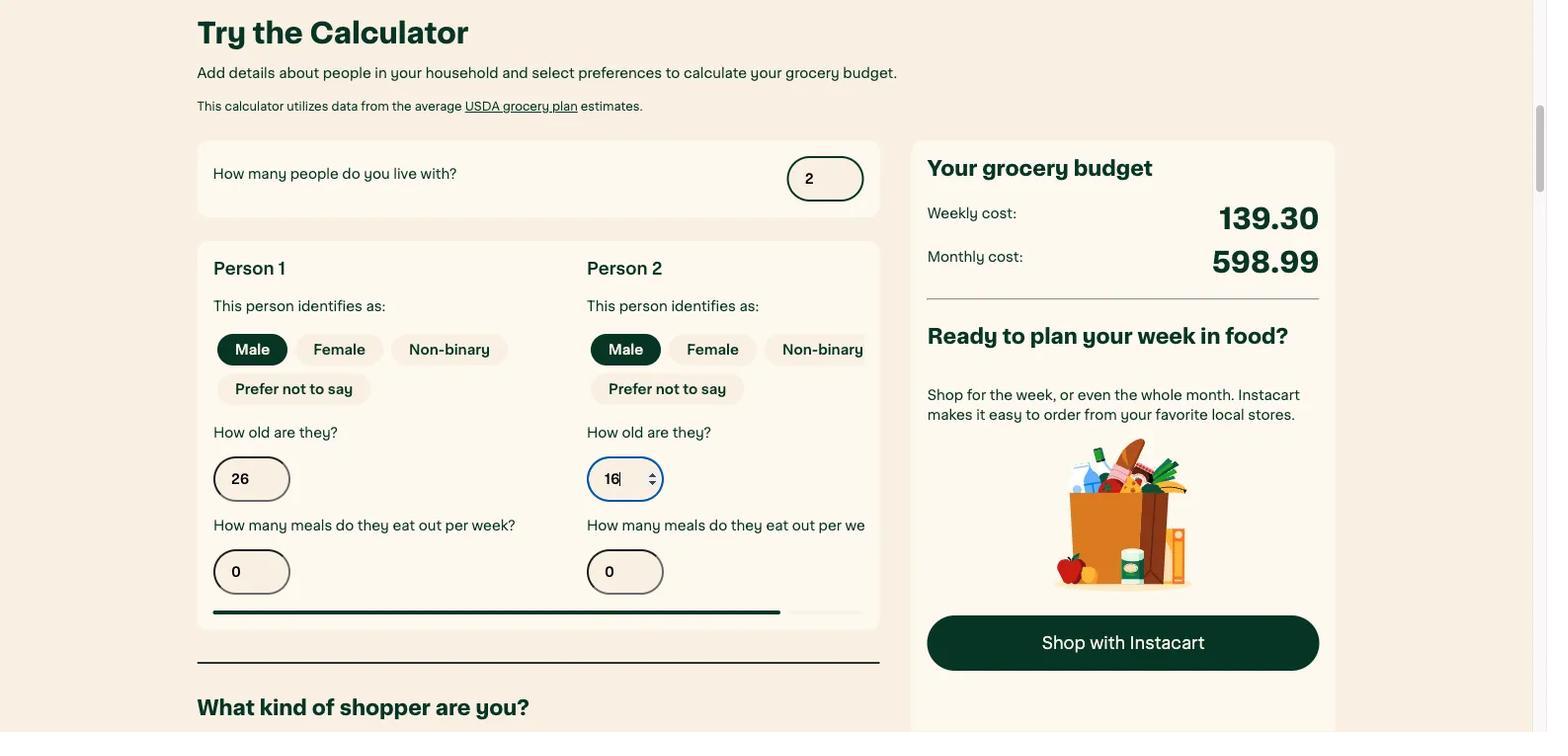 Task type: vqa. For each thing, say whether or not it's contained in the screenshot.
left $0.28 each (estimated) element
no



Task type: describe. For each thing, give the bounding box(es) containing it.
per for person 1
[[445, 519, 468, 533]]

they? for 2
[[672, 426, 711, 440]]

kind
[[260, 697, 307, 718]]

eat for person 1
[[392, 519, 415, 533]]

person for person 1
[[213, 260, 274, 277]]

of
[[312, 697, 335, 718]]

even
[[1078, 388, 1111, 402]]

what
[[197, 697, 255, 718]]

prefer not to say button for person 1
[[217, 373, 370, 405]]

say for 2
[[701, 382, 726, 396]]

non-binary button for person 1
[[391, 334, 507, 366]]

they for person 1
[[357, 519, 389, 533]]

your inside 'shop for the week, or even the whole month. instacart makes it easy to order from your favorite local stores.'
[[1121, 408, 1152, 422]]

this person identifies as: for person 1
[[213, 299, 385, 313]]

your left week
[[1082, 326, 1133, 346]]

select
[[532, 66, 575, 80]]

person for person 2
[[586, 260, 647, 277]]

utilizes
[[287, 101, 328, 112]]

how many meals do they eat out per week? for person 2
[[586, 519, 888, 533]]

not for person 2
[[655, 382, 679, 396]]

1 horizontal spatial are
[[435, 697, 471, 718]]

your right calculate
[[750, 66, 782, 80]]

male button for 1
[[217, 334, 287, 366]]

you?
[[476, 697, 530, 718]]

average
[[415, 101, 462, 112]]

identifies for person 2
[[671, 299, 735, 313]]

your grocery budget
[[927, 158, 1153, 178]]

2 vertical spatial grocery
[[982, 158, 1069, 178]]

the left average
[[392, 101, 412, 112]]

local
[[1212, 408, 1244, 422]]

female button for person 1
[[295, 334, 383, 366]]

shop with instacart
[[1042, 635, 1205, 652]]

female for 1
[[313, 343, 365, 357]]

139.30
[[1219, 205, 1319, 233]]

person for 2
[[619, 299, 667, 313]]

many for person 1
[[248, 519, 287, 533]]

non- for person 1
[[408, 343, 444, 357]]

identifies for person 1
[[297, 299, 362, 313]]

shop for shop with instacart
[[1042, 635, 1086, 652]]

do for person 1
[[335, 519, 353, 533]]

0 horizontal spatial plan
[[552, 101, 578, 112]]

out for person 2
[[791, 519, 815, 533]]

binary for 2
[[818, 343, 863, 357]]

budget.
[[843, 66, 897, 80]]

old for 1
[[248, 426, 270, 440]]

person 1
[[213, 260, 285, 277]]

say for 1
[[327, 382, 352, 396]]

your up this calculator utilizes data from the average usda grocery plan estimates.
[[390, 66, 422, 80]]

favorite
[[1155, 408, 1208, 422]]

person for 1
[[245, 299, 294, 313]]

preferences
[[578, 66, 662, 80]]

binary for 1
[[444, 343, 489, 357]]

female for 2
[[686, 343, 738, 357]]

usda grocery plan link
[[465, 101, 578, 112]]

they? for 1
[[299, 426, 337, 440]]

for
[[967, 388, 986, 402]]

per for person 2
[[818, 519, 841, 533]]

meals for person 1
[[290, 519, 332, 533]]

this calculator utilizes data from the average usda grocery plan estimates.
[[197, 101, 643, 112]]

how old are they? for 2
[[586, 426, 711, 440]]

makes
[[927, 408, 973, 422]]

about
[[279, 66, 319, 80]]

prefer not to say for 2
[[608, 382, 726, 396]]

shopper
[[340, 697, 431, 718]]

monthly
[[927, 250, 985, 264]]

calculate
[[684, 66, 747, 80]]

0 horizontal spatial instacart
[[1130, 635, 1205, 652]]

eat for person 2
[[766, 519, 788, 533]]

1 horizontal spatial plan
[[1030, 326, 1078, 346]]

they for person 2
[[730, 519, 762, 533]]

0 horizontal spatial from
[[361, 101, 389, 112]]

how many people do you live with?
[[213, 167, 457, 181]]

do for person 2
[[709, 519, 727, 533]]

data
[[331, 101, 358, 112]]

the right even
[[1115, 388, 1138, 402]]

shopping bag image
[[1054, 439, 1193, 592]]

prefer for 1
[[235, 382, 278, 396]]

ready to plan your week in food?
[[927, 326, 1289, 346]]

you
[[364, 167, 390, 181]]

weekly cost:
[[927, 206, 1017, 220]]

estimates.
[[581, 101, 643, 112]]

calculator
[[310, 19, 468, 47]]

week? for 1
[[471, 519, 515, 533]]

food?
[[1225, 326, 1289, 346]]



Task type: locate. For each thing, give the bounding box(es) containing it.
1 non- from the left
[[408, 343, 444, 357]]

0 vertical spatial plan
[[552, 101, 578, 112]]

2 non- from the left
[[782, 343, 818, 357]]

1 horizontal spatial week?
[[845, 519, 888, 533]]

grocery left 'budget.'
[[785, 66, 840, 80]]

1 horizontal spatial prefer not to say button
[[590, 373, 744, 405]]

details
[[229, 66, 275, 80]]

0 horizontal spatial out
[[418, 519, 441, 533]]

0 horizontal spatial in
[[375, 66, 387, 80]]

1 non-binary button from the left
[[391, 334, 507, 366]]

598.99
[[1212, 248, 1319, 277]]

cost: right monthly
[[988, 250, 1023, 264]]

1 identifies from the left
[[297, 299, 362, 313]]

your down whole
[[1121, 408, 1152, 422]]

eat
[[392, 519, 415, 533], [766, 519, 788, 533]]

are for person 1
[[273, 426, 295, 440]]

in down calculator at the left top of the page
[[375, 66, 387, 80]]

0 vertical spatial grocery
[[785, 66, 840, 80]]

non-binary button for person 2
[[764, 334, 881, 366]]

1
[[278, 260, 285, 277]]

2 this person identifies as: from the left
[[586, 299, 759, 313]]

2 non-binary from the left
[[782, 343, 863, 357]]

2 out from the left
[[791, 519, 815, 533]]

1 horizontal spatial how many meals do they eat out per week?
[[586, 519, 888, 533]]

0 horizontal spatial female button
[[295, 334, 383, 366]]

0 horizontal spatial eat
[[392, 519, 415, 533]]

easy
[[989, 408, 1022, 422]]

shop for the week, or even the whole month. instacart makes it easy to order from your favorite local stores.
[[927, 388, 1300, 422]]

grocery up weekly cost:
[[982, 158, 1069, 178]]

household
[[425, 66, 499, 80]]

1 prefer not to say button from the left
[[217, 373, 370, 405]]

male button down person 2
[[590, 334, 661, 366]]

shop inside 'shop for the week, or even the whole month. instacart makes it easy to order from your favorite local stores.'
[[927, 388, 963, 402]]

0 horizontal spatial this person identifies as:
[[213, 299, 385, 313]]

1 meals from the left
[[290, 519, 332, 533]]

whole
[[1141, 388, 1182, 402]]

1 vertical spatial people
[[290, 167, 339, 181]]

male button down person 1
[[217, 334, 287, 366]]

cost: for 139.30
[[982, 206, 1017, 220]]

1 how many meals do they eat out per week? from the left
[[213, 519, 515, 533]]

person left 1
[[213, 260, 274, 277]]

and
[[502, 66, 528, 80]]

per
[[445, 519, 468, 533], [818, 519, 841, 533]]

0 vertical spatial instacart
[[1238, 388, 1300, 402]]

0 horizontal spatial binary
[[444, 343, 489, 357]]

1 female button from the left
[[295, 334, 383, 366]]

ready
[[927, 326, 998, 346]]

1 vertical spatial from
[[1084, 408, 1117, 422]]

0 horizontal spatial as:
[[366, 299, 385, 313]]

0 horizontal spatial identifies
[[297, 299, 362, 313]]

1 eat from the left
[[392, 519, 415, 533]]

or
[[1060, 388, 1074, 402]]

1 horizontal spatial non-binary
[[782, 343, 863, 357]]

1 horizontal spatial from
[[1084, 408, 1117, 422]]

1 non-binary from the left
[[408, 343, 489, 357]]

as:
[[366, 299, 385, 313], [739, 299, 759, 313]]

1 horizontal spatial person
[[586, 260, 647, 277]]

instacart
[[1238, 388, 1300, 402], [1130, 635, 1205, 652]]

0 horizontal spatial week?
[[471, 519, 515, 533]]

1 horizontal spatial not
[[655, 382, 679, 396]]

1 they from the left
[[357, 519, 389, 533]]

1 horizontal spatial prefer
[[608, 382, 652, 396]]

1 horizontal spatial old
[[621, 426, 643, 440]]

as: for person 2
[[739, 299, 759, 313]]

shop left with in the bottom of the page
[[1042, 635, 1086, 652]]

2 male from the left
[[608, 343, 643, 357]]

week?
[[471, 519, 515, 533], [845, 519, 888, 533]]

cost: right weekly at the top right of page
[[982, 206, 1017, 220]]

female button for person 2
[[668, 334, 756, 366]]

shop for shop for the week, or even the whole month. instacart makes it easy to order from your favorite local stores.
[[927, 388, 963, 402]]

this
[[197, 101, 222, 112], [213, 299, 242, 313], [586, 299, 615, 313]]

this for person 2
[[586, 299, 615, 313]]

week,
[[1016, 388, 1056, 402]]

female button
[[295, 334, 383, 366], [668, 334, 756, 366]]

2 prefer from the left
[[608, 382, 652, 396]]

1 horizontal spatial female button
[[668, 334, 756, 366]]

how old are they?
[[213, 426, 337, 440], [586, 426, 711, 440]]

male down person 2
[[608, 343, 643, 357]]

1 horizontal spatial prefer not to say
[[608, 382, 726, 396]]

0 horizontal spatial grocery
[[503, 101, 549, 112]]

2 person from the left
[[586, 260, 647, 277]]

grocery down and
[[503, 101, 549, 112]]

0 horizontal spatial non-binary
[[408, 343, 489, 357]]

old
[[248, 426, 270, 440], [621, 426, 643, 440]]

2 meals from the left
[[664, 519, 705, 533]]

1 horizontal spatial eat
[[766, 519, 788, 533]]

2 non-binary button from the left
[[764, 334, 881, 366]]

person down 1
[[245, 299, 294, 313]]

cost: for 598.99
[[988, 250, 1023, 264]]

how many meals do they eat out per week? for person 1
[[213, 519, 515, 533]]

2 per from the left
[[818, 519, 841, 533]]

meals for person 2
[[664, 519, 705, 533]]

0 horizontal spatial they
[[357, 519, 389, 533]]

0 horizontal spatial non-
[[408, 343, 444, 357]]

1 person from the left
[[213, 260, 274, 277]]

2 male button from the left
[[590, 334, 661, 366]]

week? for 2
[[845, 519, 888, 533]]

as: for person 1
[[366, 299, 385, 313]]

grocery
[[785, 66, 840, 80], [503, 101, 549, 112], [982, 158, 1069, 178]]

2 horizontal spatial grocery
[[982, 158, 1069, 178]]

1 horizontal spatial in
[[1200, 326, 1221, 346]]

usda
[[465, 101, 500, 112]]

0 horizontal spatial male button
[[217, 334, 287, 366]]

0 horizontal spatial prefer not to say button
[[217, 373, 370, 405]]

0 horizontal spatial how many meals do they eat out per week?
[[213, 519, 515, 533]]

plan up or
[[1030, 326, 1078, 346]]

from down even
[[1084, 408, 1117, 422]]

0 horizontal spatial are
[[273, 426, 295, 440]]

this person identifies as: down 1
[[213, 299, 385, 313]]

1 old from the left
[[248, 426, 270, 440]]

1 male from the left
[[235, 343, 269, 357]]

instacart inside 'shop for the week, or even the whole month. instacart makes it easy to order from your favorite local stores.'
[[1238, 388, 1300, 402]]

to inside 'shop for the week, or even the whole month. instacart makes it easy to order from your favorite local stores.'
[[1026, 408, 1040, 422]]

1 horizontal spatial out
[[791, 519, 815, 533]]

1 out from the left
[[418, 519, 441, 533]]

0 horizontal spatial say
[[327, 382, 352, 396]]

they?
[[299, 426, 337, 440], [672, 426, 711, 440]]

month.
[[1186, 388, 1235, 402]]

1 horizontal spatial how old are they?
[[586, 426, 711, 440]]

1 horizontal spatial non-
[[782, 343, 818, 357]]

binary
[[444, 343, 489, 357], [818, 343, 863, 357]]

0 horizontal spatial prefer not to say
[[235, 382, 352, 396]]

how
[[213, 167, 244, 181], [213, 426, 244, 440], [586, 426, 618, 440], [213, 519, 244, 533], [586, 519, 618, 533]]

male down person 1
[[235, 343, 269, 357]]

to
[[666, 66, 680, 80], [1002, 326, 1025, 346], [309, 382, 324, 396], [682, 382, 697, 396], [1026, 408, 1040, 422]]

person
[[213, 260, 274, 277], [586, 260, 647, 277]]

your
[[927, 158, 977, 178]]

1 say from the left
[[327, 382, 352, 396]]

2 identifies from the left
[[671, 299, 735, 313]]

1 vertical spatial instacart
[[1130, 635, 1205, 652]]

in right week
[[1200, 326, 1221, 346]]

0 vertical spatial shop
[[927, 388, 963, 402]]

people left the you
[[290, 167, 339, 181]]

non-binary
[[408, 343, 489, 357], [782, 343, 863, 357]]

order
[[1044, 408, 1081, 422]]

try the calculator
[[197, 19, 468, 47]]

budget
[[1074, 158, 1153, 178]]

non- for person 2
[[782, 343, 818, 357]]

not for person 1
[[282, 382, 306, 396]]

how old are they? for 1
[[213, 426, 337, 440]]

2 eat from the left
[[766, 519, 788, 533]]

add details about people in your household and select preferences to calculate your grocery budget.
[[197, 66, 897, 80]]

they
[[357, 519, 389, 533], [730, 519, 762, 533]]

1 vertical spatial plan
[[1030, 326, 1078, 346]]

the up easy
[[990, 388, 1013, 402]]

2 person from the left
[[619, 299, 667, 313]]

this down person 1
[[213, 299, 242, 313]]

many
[[248, 167, 287, 181], [248, 519, 287, 533], [621, 519, 660, 533]]

plan
[[552, 101, 578, 112], [1030, 326, 1078, 346]]

0 horizontal spatial shop
[[927, 388, 963, 402]]

2 how many meals do they eat out per week? from the left
[[586, 519, 888, 533]]

stores.
[[1248, 408, 1295, 422]]

1 vertical spatial grocery
[[503, 101, 549, 112]]

0 horizontal spatial not
[[282, 382, 306, 396]]

2 they? from the left
[[672, 426, 711, 440]]

your
[[390, 66, 422, 80], [750, 66, 782, 80], [1082, 326, 1133, 346], [1121, 408, 1152, 422]]

from
[[361, 101, 389, 112], [1084, 408, 1117, 422]]

weekly
[[927, 206, 978, 220]]

2
[[651, 260, 662, 277]]

1 horizontal spatial per
[[818, 519, 841, 533]]

1 horizontal spatial identifies
[[671, 299, 735, 313]]

2 as: from the left
[[739, 299, 759, 313]]

1 horizontal spatial binary
[[818, 343, 863, 357]]

non-binary for 1
[[408, 343, 489, 357]]

1 horizontal spatial person
[[619, 299, 667, 313]]

0 vertical spatial from
[[361, 101, 389, 112]]

prefer not to say for 1
[[235, 382, 352, 396]]

0 vertical spatial cost:
[[982, 206, 1017, 220]]

male for 1
[[235, 343, 269, 357]]

male for 2
[[608, 343, 643, 357]]

male button
[[217, 334, 287, 366], [590, 334, 661, 366]]

1 horizontal spatial this person identifies as:
[[586, 299, 759, 313]]

0 horizontal spatial old
[[248, 426, 270, 440]]

2 horizontal spatial are
[[647, 426, 668, 440]]

2 not from the left
[[655, 382, 679, 396]]

2 week? from the left
[[845, 519, 888, 533]]

out for person 1
[[418, 519, 441, 533]]

shop
[[927, 388, 963, 402], [1042, 635, 1086, 652]]

week
[[1138, 326, 1196, 346]]

prefer for 2
[[608, 382, 652, 396]]

1 horizontal spatial female
[[686, 343, 738, 357]]

1 vertical spatial cost:
[[988, 250, 1023, 264]]

1 horizontal spatial male button
[[590, 334, 661, 366]]

are
[[273, 426, 295, 440], [647, 426, 668, 440], [435, 697, 471, 718]]

2 female from the left
[[686, 343, 738, 357]]

1 horizontal spatial grocery
[[785, 66, 840, 80]]

out
[[418, 519, 441, 533], [791, 519, 815, 533]]

1 person from the left
[[245, 299, 294, 313]]

2 binary from the left
[[818, 343, 863, 357]]

from right data
[[361, 101, 389, 112]]

prefer not to say button for person 2
[[590, 373, 744, 405]]

0 horizontal spatial they?
[[299, 426, 337, 440]]

are for person 2
[[647, 426, 668, 440]]

instacart right with in the bottom of the page
[[1130, 635, 1205, 652]]

non-binary button
[[391, 334, 507, 366], [764, 334, 881, 366]]

0 vertical spatial in
[[375, 66, 387, 80]]

add
[[197, 66, 225, 80]]

person left 2
[[586, 260, 647, 277]]

identifies
[[297, 299, 362, 313], [671, 299, 735, 313]]

this for person 1
[[213, 299, 242, 313]]

2 old from the left
[[621, 426, 643, 440]]

2 say from the left
[[701, 382, 726, 396]]

0 vertical spatial people
[[323, 66, 371, 80]]

1 female from the left
[[313, 343, 365, 357]]

1 as: from the left
[[366, 299, 385, 313]]

1 vertical spatial in
[[1200, 326, 1221, 346]]

1 prefer not to say from the left
[[235, 382, 352, 396]]

female
[[313, 343, 365, 357], [686, 343, 738, 357]]

calculator
[[225, 101, 284, 112]]

this person identifies as: down 2
[[586, 299, 759, 313]]

2 prefer not to say button from the left
[[590, 373, 744, 405]]

0 horizontal spatial person
[[213, 260, 274, 277]]

people
[[323, 66, 371, 80], [290, 167, 339, 181]]

try
[[197, 19, 246, 47]]

shop with instacart link
[[927, 615, 1319, 671]]

with?
[[420, 167, 457, 181]]

1 horizontal spatial shop
[[1042, 635, 1086, 652]]

1 horizontal spatial they
[[730, 519, 762, 533]]

1 this person identifies as: from the left
[[213, 299, 385, 313]]

person down 2
[[619, 299, 667, 313]]

1 not from the left
[[282, 382, 306, 396]]

1 male button from the left
[[217, 334, 287, 366]]

1 how old are they? from the left
[[213, 426, 337, 440]]

instacart up stores.
[[1238, 388, 1300, 402]]

the up about
[[253, 19, 303, 47]]

2 prefer not to say from the left
[[608, 382, 726, 396]]

people up data
[[323, 66, 371, 80]]

0 horizontal spatial person
[[245, 299, 294, 313]]

0 horizontal spatial how old are they?
[[213, 426, 337, 440]]

the
[[253, 19, 303, 47], [392, 101, 412, 112], [990, 388, 1013, 402], [1115, 388, 1138, 402]]

1 horizontal spatial male
[[608, 343, 643, 357]]

cost:
[[982, 206, 1017, 220], [988, 250, 1023, 264]]

what kind of shopper are you?
[[197, 697, 530, 718]]

with
[[1090, 635, 1126, 652]]

0 horizontal spatial per
[[445, 519, 468, 533]]

1 horizontal spatial meals
[[664, 519, 705, 533]]

this down person 2
[[586, 299, 615, 313]]

1 per from the left
[[445, 519, 468, 533]]

it
[[976, 408, 985, 422]]

2 female button from the left
[[668, 334, 756, 366]]

live
[[394, 167, 417, 181]]

1 they? from the left
[[299, 426, 337, 440]]

many for person 2
[[621, 519, 660, 533]]

1 week? from the left
[[471, 519, 515, 533]]

2 they from the left
[[730, 519, 762, 533]]

0 horizontal spatial prefer
[[235, 382, 278, 396]]

not
[[282, 382, 306, 396], [655, 382, 679, 396]]

do
[[342, 167, 360, 181], [335, 519, 353, 533], [709, 519, 727, 533]]

1 horizontal spatial non-binary button
[[764, 334, 881, 366]]

0 horizontal spatial male
[[235, 343, 269, 357]]

None number field
[[787, 156, 864, 202], [213, 456, 290, 502], [586, 456, 663, 502], [213, 549, 290, 595], [586, 549, 663, 595], [787, 156, 864, 202], [213, 456, 290, 502], [586, 456, 663, 502], [213, 549, 290, 595], [586, 549, 663, 595]]

monthly cost:
[[927, 250, 1023, 264]]

non-binary for 2
[[782, 343, 863, 357]]

male
[[235, 343, 269, 357], [608, 343, 643, 357]]

1 binary from the left
[[444, 343, 489, 357]]

from inside 'shop for the week, or even the whole month. instacart makes it easy to order from your favorite local stores.'
[[1084, 408, 1117, 422]]

prefer not to say
[[235, 382, 352, 396], [608, 382, 726, 396]]

1 horizontal spatial as:
[[739, 299, 759, 313]]

prefer
[[235, 382, 278, 396], [608, 382, 652, 396]]

1 horizontal spatial instacart
[[1238, 388, 1300, 402]]

old for 2
[[621, 426, 643, 440]]

plan down select
[[552, 101, 578, 112]]

0 horizontal spatial meals
[[290, 519, 332, 533]]

0 horizontal spatial female
[[313, 343, 365, 357]]

1 prefer from the left
[[235, 382, 278, 396]]

person 2
[[586, 260, 662, 277]]

this person identifies as:
[[213, 299, 385, 313], [586, 299, 759, 313]]

how many meals do they eat out per week?
[[213, 519, 515, 533], [586, 519, 888, 533]]

1 horizontal spatial they?
[[672, 426, 711, 440]]

this person identifies as: for person 2
[[586, 299, 759, 313]]

shop up makes
[[927, 388, 963, 402]]

0 horizontal spatial non-binary button
[[391, 334, 507, 366]]

male button for 2
[[590, 334, 661, 366]]

prefer not to say button
[[217, 373, 370, 405], [590, 373, 744, 405]]

1 vertical spatial shop
[[1042, 635, 1086, 652]]

this down add at the top left
[[197, 101, 222, 112]]

1 horizontal spatial say
[[701, 382, 726, 396]]

2 how old are they? from the left
[[586, 426, 711, 440]]



